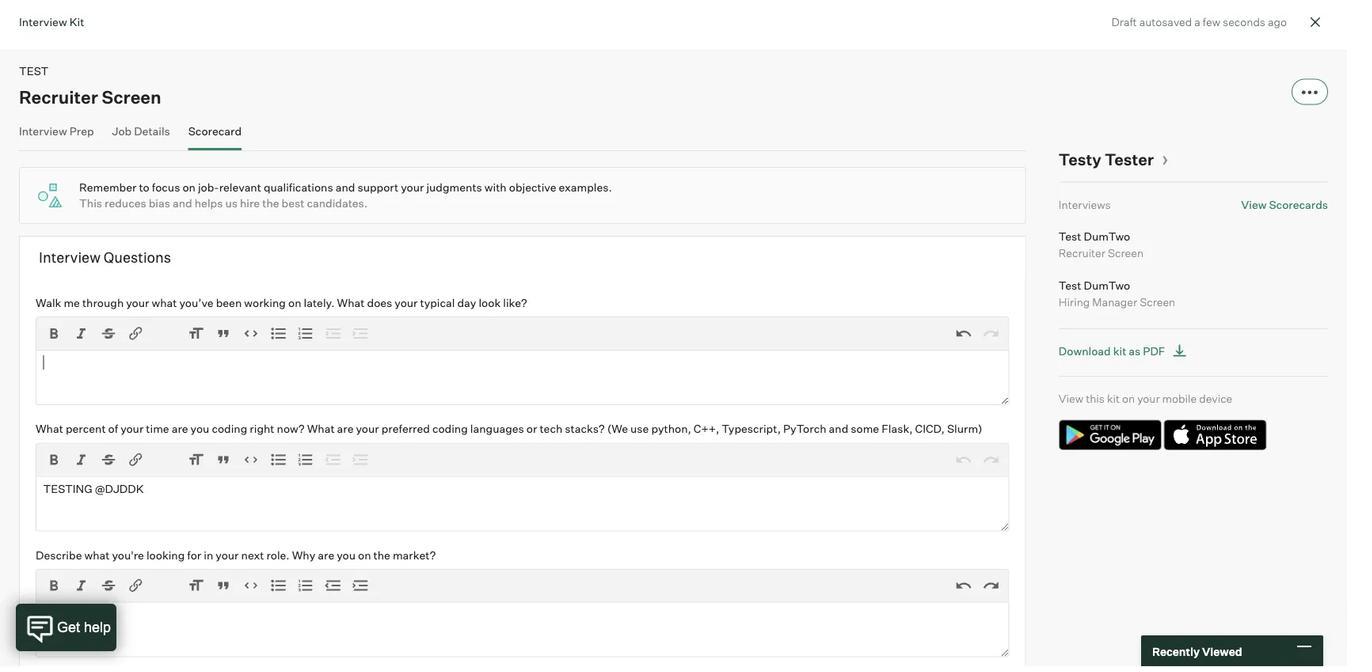 Task type: vqa. For each thing, say whether or not it's contained in the screenshot.
The All in the All hiring managers BUTTON
no



Task type: locate. For each thing, give the bounding box(es) containing it.
focus
[[152, 181, 180, 195]]

screen right 'manager'
[[1140, 295, 1176, 309]]

and left "some"
[[829, 422, 849, 436]]

slurm)
[[948, 422, 983, 436]]

1 vertical spatial screen
[[1109, 246, 1144, 260]]

pdf
[[1144, 345, 1166, 359]]

test
[[19, 64, 49, 78]]

2 test from the top
[[1059, 279, 1082, 292]]

1 horizontal spatial what
[[307, 422, 335, 436]]

screen inside test dumtwo hiring manager screen
[[1140, 295, 1176, 309]]

examples.
[[559, 181, 612, 195]]

your right support
[[401, 181, 424, 195]]

you right time
[[191, 422, 209, 436]]

hire
[[240, 197, 260, 210]]

1 vertical spatial and
[[173, 197, 192, 210]]

interview up me
[[39, 248, 101, 266]]

walk
[[36, 296, 61, 310]]

qualifications
[[264, 181, 333, 195]]

0 horizontal spatial recruiter
[[19, 86, 98, 108]]

for
[[187, 549, 201, 562]]

dumtwo down interviews
[[1084, 229, 1131, 243]]

dumtwo inside test dumtwo recruiter screen
[[1084, 229, 1131, 243]]

best
[[282, 197, 305, 210]]

what for coding
[[307, 422, 335, 436]]

stacks?
[[565, 422, 605, 436]]

interview prep
[[19, 124, 94, 138]]

you
[[191, 422, 209, 436], [337, 549, 356, 562]]

what left "does"
[[337, 296, 365, 310]]

role.
[[267, 549, 290, 562]]

a
[[1195, 15, 1201, 29]]

what percent of your time are you coding right now? what are your preferred coding languages or tech stacks? (we use python, c++, typescript, pytorch and some flask, cicd, slurm)
[[36, 422, 983, 436]]

interview left prep
[[19, 124, 67, 138]]

screen up job details
[[102, 86, 161, 108]]

screen
[[102, 86, 161, 108], [1109, 246, 1144, 260], [1140, 295, 1176, 309]]

dumtwo for manager
[[1084, 279, 1131, 292]]

through
[[82, 296, 124, 310]]

coding left right
[[212, 422, 247, 436]]

test up hiring
[[1059, 279, 1082, 292]]

and down focus
[[173, 197, 192, 210]]

0 vertical spatial dumtwo
[[1084, 229, 1131, 243]]

relevant
[[219, 181, 261, 195]]

more image
[[1303, 90, 1319, 96]]

mobile
[[1163, 392, 1197, 406]]

recruiter screen
[[19, 86, 161, 108]]

(we
[[608, 422, 628, 436]]

0 horizontal spatial what
[[84, 549, 110, 562]]

download kit as pdf
[[1059, 345, 1166, 359]]

are
[[172, 422, 188, 436], [337, 422, 354, 436], [318, 549, 335, 562]]

seconds
[[1224, 15, 1266, 29]]

0 vertical spatial kit
[[1114, 345, 1127, 359]]

what
[[152, 296, 177, 310], [84, 549, 110, 562]]

describe
[[36, 549, 82, 562]]

view left this
[[1059, 392, 1084, 406]]

me
[[64, 296, 80, 310]]

test inside test dumtwo recruiter screen
[[1059, 229, 1082, 243]]

what left you've
[[152, 296, 177, 310]]

test down interviews
[[1059, 229, 1082, 243]]

1 horizontal spatial view
[[1242, 198, 1267, 212]]

1 horizontal spatial and
[[336, 181, 355, 195]]

@djddk
[[95, 482, 144, 496]]

support
[[358, 181, 399, 195]]

0 vertical spatial what
[[152, 296, 177, 310]]

0 vertical spatial and
[[336, 181, 355, 195]]

test
[[1059, 229, 1082, 243], [1059, 279, 1082, 292]]

dumtwo inside test dumtwo hiring manager screen
[[1084, 279, 1131, 292]]

look
[[479, 296, 501, 310]]

1 vertical spatial view
[[1059, 392, 1084, 406]]

0 horizontal spatial the
[[262, 197, 279, 210]]

are right now?
[[337, 422, 354, 436]]

more link
[[1292, 79, 1329, 105]]

1 vertical spatial interview
[[19, 124, 67, 138]]

kit left as
[[1114, 345, 1127, 359]]

0 horizontal spatial view
[[1059, 392, 1084, 406]]

what right now?
[[307, 422, 335, 436]]

on left lately.
[[288, 296, 302, 310]]

screen up test dumtwo hiring manager screen at the right of page
[[1109, 246, 1144, 260]]

time
[[146, 422, 169, 436]]

2 horizontal spatial what
[[337, 296, 365, 310]]

been
[[216, 296, 242, 310]]

interview kit
[[19, 15, 84, 29]]

us
[[225, 197, 238, 210]]

0 vertical spatial view
[[1242, 198, 1267, 212]]

kit
[[1114, 345, 1127, 359], [1108, 392, 1120, 406]]

your left "preferred"
[[356, 422, 379, 436]]

bias
[[149, 197, 170, 210]]

as
[[1129, 345, 1141, 359]]

and
[[336, 181, 355, 195], [173, 197, 192, 210], [829, 422, 849, 436]]

TESTING @DJDDK text field
[[36, 476, 1010, 532]]

the right hire
[[262, 197, 279, 210]]

your
[[401, 181, 424, 195], [126, 296, 149, 310], [395, 296, 418, 310], [1138, 392, 1160, 406], [121, 422, 144, 436], [356, 422, 379, 436], [216, 549, 239, 562]]

on right this
[[1123, 392, 1136, 406]]

1 vertical spatial kit
[[1108, 392, 1120, 406]]

0 vertical spatial test
[[1059, 229, 1082, 243]]

the
[[262, 197, 279, 210], [374, 549, 391, 562]]

2 vertical spatial screen
[[1140, 295, 1176, 309]]

judgments
[[427, 181, 482, 195]]

market?
[[393, 549, 436, 562]]

0 vertical spatial the
[[262, 197, 279, 210]]

you right why
[[337, 549, 356, 562]]

1 dumtwo from the top
[[1084, 229, 1131, 243]]

your right in
[[216, 549, 239, 562]]

this
[[1086, 392, 1105, 406]]

looking
[[147, 549, 185, 562]]

dumtwo
[[1084, 229, 1131, 243], [1084, 279, 1131, 292]]

the inside "remember to focus on job-relevant qualifications and support your judgments with objective examples. this reduces bias and helps us hire the best candidates."
[[262, 197, 279, 210]]

1 vertical spatial recruiter
[[1059, 246, 1106, 260]]

1 vertical spatial test
[[1059, 279, 1082, 292]]

languages
[[471, 422, 524, 436]]

coding right "preferred"
[[433, 422, 468, 436]]

2 vertical spatial and
[[829, 422, 849, 436]]

hiring
[[1059, 295, 1091, 309]]

your right through
[[126, 296, 149, 310]]

2 dumtwo from the top
[[1084, 279, 1131, 292]]

manager
[[1093, 295, 1138, 309]]

on left job-
[[183, 181, 196, 195]]

recruiter up the interview prep
[[19, 86, 98, 108]]

scorecards
[[1270, 198, 1329, 212]]

now?
[[277, 422, 305, 436]]

test inside test dumtwo hiring manager screen
[[1059, 279, 1082, 292]]

what left percent at the left bottom of the page
[[36, 422, 63, 436]]

0 vertical spatial screen
[[102, 86, 161, 108]]

on
[[183, 181, 196, 195], [288, 296, 302, 310], [1123, 392, 1136, 406], [358, 549, 371, 562]]

kit right this
[[1108, 392, 1120, 406]]

view for view this kit on your mobile device
[[1059, 392, 1084, 406]]

1 test from the top
[[1059, 229, 1082, 243]]

or
[[527, 422, 538, 436]]

None text field
[[36, 350, 1010, 406], [36, 603, 1010, 658], [36, 350, 1010, 406], [36, 603, 1010, 658]]

screen inside test dumtwo recruiter screen
[[1109, 246, 1144, 260]]

1 vertical spatial dumtwo
[[1084, 279, 1131, 292]]

recruiter down interviews
[[1059, 246, 1106, 260]]

interview left the kit
[[19, 15, 67, 29]]

recruiter inside test dumtwo recruiter screen
[[1059, 246, 1106, 260]]

0 horizontal spatial and
[[173, 197, 192, 210]]

dumtwo up 'manager'
[[1084, 279, 1131, 292]]

1 vertical spatial what
[[84, 549, 110, 562]]

reduces
[[105, 197, 146, 210]]

coding
[[212, 422, 247, 436], [433, 422, 468, 436]]

test dumtwo recruiter screen
[[1059, 229, 1144, 260]]

are right time
[[172, 422, 188, 436]]

typical
[[420, 296, 455, 310]]

2 horizontal spatial and
[[829, 422, 849, 436]]

download
[[1059, 345, 1111, 359]]

recently viewed
[[1153, 645, 1243, 659]]

are right why
[[318, 549, 335, 562]]

interview prep link
[[19, 124, 94, 147]]

test for test dumtwo hiring manager screen
[[1059, 279, 1082, 292]]

use
[[631, 422, 649, 436]]

1 horizontal spatial coding
[[433, 422, 468, 436]]

interview for interview kit
[[19, 15, 67, 29]]

0 vertical spatial recruiter
[[19, 86, 98, 108]]

2 vertical spatial interview
[[39, 248, 101, 266]]

and up candidates.
[[336, 181, 355, 195]]

1 horizontal spatial the
[[374, 549, 391, 562]]

0 horizontal spatial you
[[191, 422, 209, 436]]

what left you're
[[84, 549, 110, 562]]

0 vertical spatial interview
[[19, 15, 67, 29]]

1 horizontal spatial recruiter
[[1059, 246, 1106, 260]]

tech
[[540, 422, 563, 436]]

what for working
[[337, 296, 365, 310]]

what
[[337, 296, 365, 310], [36, 422, 63, 436], [307, 422, 335, 436]]

the left market?
[[374, 549, 391, 562]]

testy tester
[[1059, 150, 1155, 170]]

0 horizontal spatial coding
[[212, 422, 247, 436]]

job
[[112, 124, 132, 138]]

view left 'scorecards'
[[1242, 198, 1267, 212]]

1 vertical spatial you
[[337, 549, 356, 562]]

1 horizontal spatial you
[[337, 549, 356, 562]]

interview
[[19, 15, 67, 29], [19, 124, 67, 138], [39, 248, 101, 266]]



Task type: describe. For each thing, give the bounding box(es) containing it.
typescript,
[[722, 422, 781, 436]]

tester
[[1105, 150, 1155, 170]]

prep
[[69, 124, 94, 138]]

of
[[108, 422, 118, 436]]

1 horizontal spatial are
[[318, 549, 335, 562]]

day
[[458, 296, 477, 310]]

on inside "remember to focus on job-relevant qualifications and support your judgments with objective examples. this reduces bias and helps us hire the best candidates."
[[183, 181, 196, 195]]

remember
[[79, 181, 137, 195]]

draft autosaved a few seconds ago
[[1112, 15, 1288, 29]]

your right "does"
[[395, 296, 418, 310]]

pytorch
[[784, 422, 827, 436]]

scorecard
[[188, 124, 242, 138]]

0 vertical spatial you
[[191, 422, 209, 436]]

you're
[[112, 549, 144, 562]]

1 horizontal spatial what
[[152, 296, 177, 310]]

few
[[1204, 15, 1221, 29]]

cicd,
[[916, 422, 945, 436]]

1 coding from the left
[[212, 422, 247, 436]]

interviews
[[1059, 198, 1111, 212]]

draft
[[1112, 15, 1138, 29]]

with
[[485, 181, 507, 195]]

test dumtwo hiring manager screen
[[1059, 279, 1176, 309]]

autosaved
[[1140, 15, 1193, 29]]

python,
[[652, 422, 692, 436]]

dumtwo for screen
[[1084, 229, 1131, 243]]

close image
[[1307, 13, 1326, 32]]

viewed
[[1203, 645, 1243, 659]]

interview questions
[[39, 248, 171, 266]]

preferred
[[382, 422, 430, 436]]

device
[[1200, 392, 1233, 406]]

your right of
[[121, 422, 144, 436]]

job-
[[198, 181, 219, 195]]

2 horizontal spatial are
[[337, 422, 354, 436]]

interview for interview questions
[[39, 248, 101, 266]]

you've
[[179, 296, 214, 310]]

testy tester link
[[1059, 150, 1169, 170]]

ago
[[1269, 15, 1288, 29]]

0 horizontal spatial what
[[36, 422, 63, 436]]

view for view scorecards
[[1242, 198, 1267, 212]]

interview for interview prep
[[19, 124, 67, 138]]

2 coding from the left
[[433, 422, 468, 436]]

your left 'mobile'
[[1138, 392, 1160, 406]]

lately.
[[304, 296, 335, 310]]

testing @djddk
[[43, 482, 144, 496]]

test for test dumtwo recruiter screen
[[1059, 229, 1082, 243]]

kit
[[69, 15, 84, 29]]

c++,
[[694, 422, 720, 436]]

view this kit on your mobile device
[[1059, 392, 1233, 406]]

walk me through your what you've been working on lately. what does your typical day look like?
[[36, 296, 527, 310]]

this
[[79, 197, 102, 210]]

like?
[[503, 296, 527, 310]]

testy
[[1059, 150, 1102, 170]]

to
[[139, 181, 150, 195]]

questions
[[104, 248, 171, 266]]

on left market?
[[358, 549, 371, 562]]

your inside "remember to focus on job-relevant qualifications and support your judgments with objective examples. this reduces bias and helps us hire the best candidates."
[[401, 181, 424, 195]]

objective
[[509, 181, 557, 195]]

1 vertical spatial the
[[374, 549, 391, 562]]

job details
[[112, 124, 170, 138]]

flask,
[[882, 422, 913, 436]]

working
[[244, 296, 286, 310]]

some
[[851, 422, 880, 436]]

0 horizontal spatial are
[[172, 422, 188, 436]]

testing
[[43, 482, 92, 496]]

why
[[292, 549, 316, 562]]

job details link
[[112, 124, 170, 147]]

view scorecards button
[[1242, 198, 1329, 212]]

recently
[[1153, 645, 1200, 659]]

candidates.
[[307, 197, 368, 210]]

scorecard link
[[188, 124, 242, 147]]

in
[[204, 549, 213, 562]]

right
[[250, 422, 275, 436]]

view scorecards
[[1242, 198, 1329, 212]]

remember to focus on job-relevant qualifications and support your judgments with objective examples. this reduces bias and helps us hire the best candidates.
[[79, 181, 612, 210]]

does
[[367, 296, 392, 310]]

details
[[134, 124, 170, 138]]

download kit as pdf link
[[1059, 342, 1192, 362]]

percent
[[66, 422, 106, 436]]

describe what you're looking for in your next role. why are you on the market?
[[36, 549, 436, 562]]



